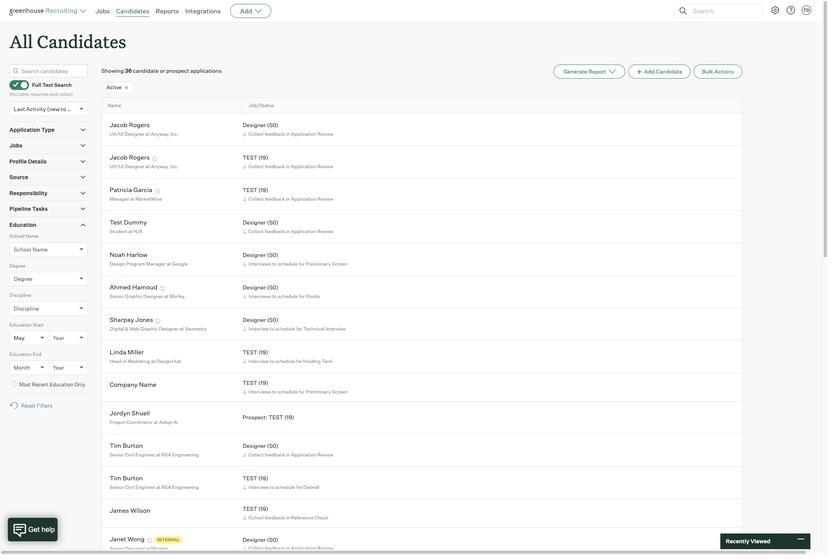 Task type: locate. For each thing, give the bounding box(es) containing it.
test for interviews to schedule for preliminary screen link related to (19)
[[243, 380, 257, 387]]

1 interviews to schedule for preliminary screen link from the top
[[242, 260, 349, 268]]

jacob up jacob rogers
[[110, 121, 128, 129]]

collect feedback in application review link
[[242, 130, 335, 138], [242, 163, 335, 170], [242, 195, 335, 203], [242, 228, 335, 235], [242, 451, 335, 459], [242, 545, 335, 553]]

schedule up test (19) interview to schedule for holding tank at left
[[275, 326, 295, 332]]

6 (50) from the top
[[267, 443, 278, 450]]

name right company
[[139, 381, 156, 389]]

interview to schedule for technical interview link
[[242, 325, 348, 333]]

4 feedback from the top
[[265, 229, 285, 235]]

feedback
[[265, 131, 285, 137], [265, 164, 285, 170], [265, 196, 285, 202], [265, 229, 285, 235], [265, 452, 285, 458], [265, 515, 285, 521], [265, 546, 285, 552]]

test inside test (19) interviews to schedule for preliminary screen
[[243, 380, 257, 387]]

actions
[[715, 68, 734, 75]]

internal
[[157, 538, 180, 543]]

degree down school name element
[[9, 263, 25, 269]]

james
[[110, 507, 129, 515]]

modern
[[151, 546, 168, 552]]

2 (50) from the top
[[267, 219, 278, 226]]

senior down janet
[[110, 546, 124, 552]]

for inside test (19) interviews to schedule for preliminary screen
[[299, 389, 305, 395]]

at
[[146, 131, 150, 137], [146, 164, 150, 170], [130, 196, 134, 202], [128, 229, 133, 235], [167, 261, 171, 267], [164, 294, 169, 300], [180, 326, 184, 332], [151, 359, 155, 365], [154, 420, 158, 426], [156, 452, 161, 458], [156, 485, 161, 491], [146, 546, 150, 552]]

6 collect from the top
[[249, 515, 264, 521]]

0 vertical spatial rogers
[[129, 121, 150, 129]]

candidates down jobs link
[[37, 30, 126, 53]]

add for add
[[240, 7, 252, 15]]

1 inc. from the top
[[170, 131, 179, 137]]

1 vertical spatial manager
[[146, 261, 166, 267]]

0 vertical spatial interviews
[[249, 261, 271, 267]]

in for sixth the collect feedback in application review link from the bottom
[[286, 131, 290, 137]]

2 screen from the top
[[332, 389, 348, 395]]

collect
[[249, 131, 264, 137], [249, 164, 264, 170], [249, 196, 264, 202], [249, 229, 264, 235], [249, 452, 264, 458], [249, 515, 264, 521], [249, 546, 264, 552]]

1 vertical spatial school name
[[14, 246, 48, 253]]

2 jacob from the top
[[110, 154, 128, 162]]

2 rogers from the top
[[129, 154, 150, 162]]

reports link
[[156, 7, 179, 15]]

degree up discipline element
[[14, 276, 32, 282]]

to inside designer (50) interview to schedule for technical interview
[[270, 326, 274, 332]]

designer (50) collect feedback in application review for rogers
[[243, 122, 333, 137]]

name
[[108, 103, 121, 108], [26, 233, 39, 239], [33, 246, 48, 253], [139, 381, 156, 389]]

6 review from the top
[[317, 546, 333, 552]]

interview for designer (50) interview to schedule for technical interview
[[249, 326, 269, 332]]

school name element
[[9, 233, 88, 262]]

jobs up the "profile"
[[9, 142, 22, 149]]

test (19) collect feedback in application review for patricia garcia
[[243, 187, 333, 202]]

1 vertical spatial year
[[53, 364, 64, 371]]

0 vertical spatial jacob rogers link
[[110, 121, 150, 130]]

add for add candidate
[[644, 68, 655, 75]]

preliminary for (19)
[[306, 389, 331, 395]]

tim for test
[[110, 475, 121, 483]]

designer (50) interview to schedule for technical interview
[[243, 317, 346, 332]]

interviews to schedule for preliminary screen link down interview to schedule for holding tank link
[[242, 388, 349, 396]]

1 vertical spatial add
[[644, 68, 655, 75]]

1 vertical spatial burton
[[123, 475, 143, 483]]

in for "collect feedback in reference check" link
[[286, 515, 290, 521]]

1 vertical spatial test (19) collect feedback in application review
[[243, 187, 333, 202]]

2 test (19) collect feedback in application review from the top
[[243, 187, 333, 202]]

pipeline
[[9, 206, 31, 212]]

schedule for test (19) interviews to schedule for preliminary screen
[[278, 389, 298, 395]]

test dummy student at n/a
[[110, 219, 147, 235]]

schedule down interview to schedule for holding tank link
[[278, 389, 298, 395]]

schedule inside test (19) interview to schedule for debrief
[[275, 485, 295, 491]]

education down pipeline
[[9, 222, 36, 228]]

1 collect feedback in application review link from the top
[[242, 130, 335, 138]]

1 civil from the top
[[125, 452, 134, 458]]

to inside test (19) interview to schedule for debrief
[[270, 485, 274, 491]]

manager
[[110, 196, 129, 202], [146, 261, 166, 267]]

1 vertical spatial preliminary
[[306, 389, 331, 395]]

3 (50) from the top
[[267, 252, 278, 259]]

ux/ui designer at anyway, inc.
[[110, 164, 179, 170]]

5 (50) from the top
[[267, 317, 278, 324]]

preliminary for (50)
[[306, 261, 331, 267]]

0 vertical spatial preliminary
[[306, 261, 331, 267]]

notes)
[[59, 91, 73, 97]]

for for designer (50) interviews to schedule for onsite
[[299, 294, 305, 300]]

screen inside test (19) interviews to schedule for preliminary screen
[[332, 389, 348, 395]]

to up prospect: test (19)
[[272, 389, 277, 395]]

tim burton link up james wilson
[[110, 475, 143, 484]]

1 vertical spatial screen
[[332, 389, 348, 395]]

for inside designer (50) interviews to schedule for preliminary screen
[[299, 261, 305, 267]]

designer (50) collect feedback in application review up designer (50) interviews to schedule for preliminary screen
[[243, 219, 333, 235]]

1 interviews from the top
[[249, 261, 271, 267]]

senior up "james"
[[110, 485, 124, 491]]

interview to schedule for holding tank link
[[242, 358, 335, 365]]

0 vertical spatial rsa
[[162, 452, 171, 458]]

6 in from the top
[[286, 515, 290, 521]]

year down discipline element
[[53, 335, 64, 342]]

5 review from the top
[[317, 452, 333, 458]]

james wilson
[[110, 507, 150, 515]]

1 rsa from the top
[[162, 452, 171, 458]]

education left only
[[50, 382, 73, 388]]

candidates right jobs link
[[116, 7, 149, 15]]

google
[[172, 261, 188, 267]]

candidates
[[116, 7, 149, 15], [37, 30, 126, 53]]

(19)
[[258, 154, 268, 161], [258, 187, 268, 194], [258, 349, 268, 356], [258, 380, 268, 387], [284, 414, 294, 421], [258, 476, 268, 482], [258, 506, 268, 513]]

interviews to schedule for preliminary screen link for (19)
[[242, 388, 349, 396]]

at inside the jordyn shuell project coordinator at adept ai
[[154, 420, 158, 426]]

to for test (19) interview to schedule for holding tank
[[270, 359, 274, 365]]

designer (50) interviews to schedule for preliminary screen
[[243, 252, 348, 267]]

patricia garcia has been in application review for more than 5 days image
[[154, 189, 161, 194]]

applications
[[190, 67, 222, 74]]

(50) for senior civil engineer at rsa engineering
[[267, 443, 278, 450]]

reset
[[21, 403, 36, 409]]

schedule for designer (50) interviews to schedule for preliminary screen
[[278, 261, 298, 267]]

0 vertical spatial year
[[53, 335, 64, 342]]

5 collect feedback in application review link from the top
[[242, 451, 335, 459]]

tim burton senior civil engineer at rsa engineering down adept
[[110, 442, 199, 458]]

bulk actions
[[702, 68, 734, 75]]

2 tim from the top
[[110, 475, 121, 483]]

2 engineer from the top
[[135, 485, 155, 491]]

manager right program
[[146, 261, 166, 267]]

0 vertical spatial engineering
[[172, 452, 199, 458]]

preliminary inside test (19) interviews to schedule for preliminary screen
[[306, 389, 331, 395]]

0 vertical spatial school name
[[9, 233, 39, 239]]

at inside test dummy student at n/a
[[128, 229, 133, 235]]

1 tim burton senior civil engineer at rsa engineering from the top
[[110, 442, 199, 458]]

0 vertical spatial engineer
[[135, 452, 155, 458]]

tim up "james"
[[110, 475, 121, 483]]

civil down the coordinator
[[125, 452, 134, 458]]

1 screen from the top
[[332, 261, 348, 267]]

(50) for senior graphic designer at morley
[[267, 284, 278, 291]]

schedule up test (19) collect feedback in reference check
[[275, 485, 295, 491]]

only
[[74, 382, 85, 388]]

1 engineering from the top
[[172, 452, 199, 458]]

janet wong has been in application review for more than 5 days image
[[146, 539, 153, 544]]

anyway,
[[151, 131, 169, 137], [151, 164, 169, 170]]

adept
[[159, 420, 173, 426]]

rsa
[[162, 452, 171, 458], [162, 485, 171, 491]]

jacob rogers link up ux/ui designer at anyway, inc.
[[110, 154, 150, 163]]

1 vertical spatial ux/ui
[[110, 164, 124, 170]]

1 vertical spatial anyway,
[[151, 164, 169, 170]]

1 vertical spatial rogers
[[129, 154, 150, 162]]

0 vertical spatial anyway,
[[151, 131, 169, 137]]

civil up james wilson
[[125, 485, 134, 491]]

school down pipeline
[[9, 233, 25, 239]]

rogers inside jacob rogers ux/ui designer at anyway, inc.
[[129, 121, 150, 129]]

to inside test (19) interviews to schedule for preliminary screen
[[272, 389, 277, 395]]

interview for test (19) interview to schedule for debrief
[[249, 485, 269, 491]]

interviews to schedule for onsite link
[[242, 293, 322, 300]]

ux/ui up jacob rogers
[[110, 131, 124, 137]]

4 designer (50) collect feedback in application review from the top
[[243, 537, 333, 552]]

1 tim burton link from the top
[[110, 442, 143, 451]]

2 review from the top
[[317, 164, 333, 170]]

1 vertical spatial interviews to schedule for preliminary screen link
[[242, 388, 349, 396]]

school up degree element
[[14, 246, 31, 253]]

test inside test (19) interview to schedule for holding tank
[[243, 349, 257, 356]]

0 vertical spatial tim
[[110, 442, 121, 450]]

for for designer (50) interview to schedule for technical interview
[[296, 326, 302, 332]]

to inside test (19) interview to schedule for holding tank
[[270, 359, 274, 365]]

anyway, up jacob rogers has been in application review for more than 5 days image
[[151, 131, 169, 137]]

2 engineering from the top
[[172, 485, 199, 491]]

for inside test (19) interview to schedule for debrief
[[296, 485, 302, 491]]

rsa for test (19)
[[162, 485, 171, 491]]

0 vertical spatial jacob
[[110, 121, 128, 129]]

0 horizontal spatial jobs
[[9, 142, 22, 149]]

schedule inside designer (50) interview to schedule for technical interview
[[275, 326, 295, 332]]

3 interviews from the top
[[249, 389, 271, 395]]

4 in from the top
[[286, 229, 290, 235]]

interviews
[[249, 261, 271, 267], [249, 294, 271, 300], [249, 389, 271, 395]]

5 collect from the top
[[249, 452, 264, 458]]

1 vertical spatial tim
[[110, 475, 121, 483]]

7 feedback from the top
[[265, 546, 285, 552]]

senior
[[110, 294, 124, 300], [110, 452, 124, 458], [110, 485, 124, 491], [110, 546, 124, 552]]

add button
[[230, 4, 271, 18]]

showing 36 candidate or prospect applications
[[101, 67, 222, 74]]

to up designer (50) interview to schedule for technical interview
[[272, 294, 277, 300]]

head
[[110, 359, 121, 365]]

engineer up wilson
[[135, 485, 155, 491]]

schedule up designer (50) interviews to schedule for onsite in the left of the page
[[278, 261, 298, 267]]

(19) inside test (19) interviews to schedule for preliminary screen
[[258, 380, 268, 387]]

education up month
[[9, 352, 32, 358]]

test inside test (19) interview to schedule for debrief
[[243, 476, 257, 482]]

1 vertical spatial jacob rogers link
[[110, 154, 150, 163]]

test (19) interviews to schedule for preliminary screen
[[243, 380, 348, 395]]

add candidate
[[644, 68, 682, 75]]

anyway, inside jacob rogers ux/ui designer at anyway, inc.
[[151, 131, 169, 137]]

review
[[317, 131, 333, 137], [317, 164, 333, 170], [317, 196, 333, 202], [317, 229, 333, 235], [317, 452, 333, 458], [317, 546, 333, 552]]

2 vertical spatial interviews
[[249, 389, 271, 395]]

student
[[110, 229, 127, 235]]

2 interviews to schedule for preliminary screen link from the top
[[242, 388, 349, 396]]

schedule for test (19) interview to schedule for holding tank
[[275, 359, 295, 365]]

1 year from the top
[[53, 335, 64, 342]]

0 vertical spatial jobs
[[96, 7, 110, 15]]

school name down pipeline
[[9, 233, 39, 239]]

morley
[[170, 294, 185, 300]]

coordinator
[[126, 420, 153, 426]]

jobs left candidates link
[[96, 7, 110, 15]]

active
[[107, 84, 122, 91]]

interviews for designer (50) interviews to schedule for preliminary screen
[[249, 261, 271, 267]]

education up may
[[9, 322, 32, 328]]

preliminary inside designer (50) interviews to schedule for preliminary screen
[[306, 261, 331, 267]]

interviews inside designer (50) interviews to schedule for onsite
[[249, 294, 271, 300]]

preliminary up onsite
[[306, 261, 331, 267]]

1 vertical spatial jobs
[[9, 142, 22, 149]]

schedule inside test (19) interview to schedule for holding tank
[[275, 359, 295, 365]]

2 interviews from the top
[[249, 294, 271, 300]]

tim down project
[[110, 442, 121, 450]]

1 vertical spatial jacob
[[110, 154, 128, 162]]

(50) inside designer (50) interviews to schedule for onsite
[[267, 284, 278, 291]]

review for second the collect feedback in application review link from the bottom of the page
[[317, 452, 333, 458]]

schedule inside test (19) interviews to schedule for preliminary screen
[[278, 389, 298, 395]]

collect inside test (19) collect feedback in reference check
[[249, 515, 264, 521]]

designer (50) collect feedback in application review down "collect feedback in reference check" link
[[243, 537, 333, 552]]

filters
[[37, 403, 53, 409]]

for left 'technical'
[[296, 326, 302, 332]]

noah harlow design program manager at google
[[110, 251, 188, 267]]

to up test (19) interviews to schedule for preliminary screen
[[270, 359, 274, 365]]

holding
[[303, 359, 321, 365]]

tim burton link
[[110, 442, 143, 451], [110, 475, 143, 484]]

application for 4th the collect feedback in application review link from the bottom
[[291, 196, 316, 202]]

add inside "popup button"
[[240, 7, 252, 15]]

senior down project
[[110, 452, 124, 458]]

discipline element
[[9, 292, 88, 321]]

jordyn
[[110, 410, 130, 418]]

(50) inside designer (50) interview to schedule for technical interview
[[267, 317, 278, 324]]

1 preliminary from the top
[[306, 261, 331, 267]]

1 designer (50) collect feedback in application review from the top
[[243, 122, 333, 137]]

schedule left "holding"
[[275, 359, 295, 365]]

test inside test (19) collect feedback in reference check
[[243, 506, 257, 513]]

1 vertical spatial tim burton senior civil engineer at rsa engineering
[[110, 475, 199, 491]]

preliminary down "holding"
[[306, 389, 331, 395]]

preliminary
[[306, 261, 331, 267], [306, 389, 331, 395]]

linda miller head of marketing at designhub
[[110, 349, 181, 365]]

for left onsite
[[299, 294, 305, 300]]

inc. inside jacob rogers ux/ui designer at anyway, inc.
[[170, 131, 179, 137]]

2 senior from the top
[[110, 452, 124, 458]]

jacob up ux/ui designer at anyway, inc.
[[110, 154, 128, 162]]

onsite
[[306, 294, 320, 300]]

2 year from the top
[[53, 364, 64, 371]]

debrief
[[303, 485, 319, 491]]

(19) inside test (19) interview to schedule for holding tank
[[258, 349, 268, 356]]

rogers up jacob rogers
[[129, 121, 150, 129]]

james wilson link
[[110, 507, 150, 516]]

1 in from the top
[[286, 131, 290, 137]]

schedule left onsite
[[278, 294, 298, 300]]

designer inside designer (50) interviews to schedule for preliminary screen
[[243, 252, 266, 259]]

(50) inside designer (50) interviews to schedule for preliminary screen
[[267, 252, 278, 259]]

(19) for "collect feedback in reference check" link
[[258, 506, 268, 513]]

interview inside test (19) interview to schedule for holding tank
[[249, 359, 269, 365]]

burton for designer
[[123, 442, 143, 450]]

1 vertical spatial interviews
[[249, 294, 271, 300]]

to up designer (50) interviews to schedule for onsite in the left of the page
[[272, 261, 277, 267]]

at inside jacob rogers ux/ui designer at anyway, inc.
[[146, 131, 150, 137]]

engineer
[[135, 452, 155, 458], [135, 485, 155, 491]]

1 jacob rogers link from the top
[[110, 121, 150, 130]]

0 horizontal spatial manager
[[110, 196, 129, 202]]

schedule inside designer (50) interviews to schedule for preliminary screen
[[278, 261, 298, 267]]

1 jacob from the top
[[110, 121, 128, 129]]

degree element
[[9, 262, 88, 292]]

2 collect feedback in application review link from the top
[[242, 163, 335, 170]]

test (19) collect feedback in reference check
[[243, 506, 328, 521]]

designer
[[243, 122, 266, 129], [125, 131, 145, 137], [125, 164, 145, 170], [243, 219, 266, 226], [243, 252, 266, 259], [243, 284, 266, 291], [143, 294, 163, 300], [243, 317, 266, 324], [159, 326, 179, 332], [243, 443, 266, 450], [243, 537, 266, 544], [125, 546, 145, 552]]

0 vertical spatial test (19) collect feedback in application review
[[243, 154, 333, 170]]

engineer down the coordinator
[[135, 452, 155, 458]]

wong
[[128, 536, 145, 544]]

1 vertical spatial discipline
[[14, 305, 39, 312]]

year up most recent education only at the left bottom of the page
[[53, 364, 64, 371]]

jacob rogers link up jacob rogers
[[110, 121, 150, 130]]

2 civil from the top
[[125, 485, 134, 491]]

1 horizontal spatial add
[[644, 68, 655, 75]]

manager down patricia
[[110, 196, 129, 202]]

2 collect from the top
[[249, 164, 264, 170]]

rogers up ux/ui designer at anyway, inc.
[[129, 154, 150, 162]]

schedule inside designer (50) interviews to schedule for onsite
[[278, 294, 298, 300]]

jacob
[[110, 121, 128, 129], [110, 154, 128, 162]]

7 collect from the top
[[249, 546, 264, 552]]

2 designer (50) collect feedback in application review from the top
[[243, 219, 333, 235]]

report
[[589, 68, 606, 75]]

collect feedback in reference check link
[[242, 515, 330, 522]]

for inside test (19) interview to schedule for holding tank
[[296, 359, 302, 365]]

2 burton from the top
[[123, 475, 143, 483]]

text
[[42, 82, 53, 88]]

1 rogers from the top
[[129, 121, 150, 129]]

graphic down jones
[[140, 326, 158, 332]]

1 anyway, from the top
[[151, 131, 169, 137]]

36
[[125, 67, 132, 74]]

senior down ahmed
[[110, 294, 124, 300]]

2 tim burton senior civil engineer at rsa engineering from the top
[[110, 475, 199, 491]]

to up test (19) collect feedback in reference check
[[270, 485, 274, 491]]

at inside linda miller head of marketing at designhub
[[151, 359, 155, 365]]

in for 4th the collect feedback in application review link from the bottom
[[286, 196, 290, 202]]

may
[[14, 335, 25, 342]]

marketwise
[[135, 196, 162, 202]]

for down "holding"
[[299, 389, 305, 395]]

interviews inside designer (50) interviews to schedule for preliminary screen
[[249, 261, 271, 267]]

0 vertical spatial ux/ui
[[110, 131, 124, 137]]

screen
[[332, 261, 348, 267], [332, 389, 348, 395]]

0 vertical spatial screen
[[332, 261, 348, 267]]

1 horizontal spatial jobs
[[96, 7, 110, 15]]

graphic
[[125, 294, 142, 300], [140, 326, 158, 332]]

to up test (19) interview to schedule for holding tank at left
[[270, 326, 274, 332]]

2 preliminary from the top
[[306, 389, 331, 395]]

1 burton from the top
[[123, 442, 143, 450]]

1 (50) from the top
[[267, 122, 278, 129]]

(19) inside test (19) collect feedback in reference check
[[258, 506, 268, 513]]

1 vertical spatial civil
[[125, 485, 134, 491]]

designer (50) collect feedback in application review down job/status
[[243, 122, 333, 137]]

graphic down ahmed hamoud link
[[125, 294, 142, 300]]

for inside designer (50) interview to schedule for technical interview
[[296, 326, 302, 332]]

1 test (19) collect feedback in application review from the top
[[243, 154, 333, 170]]

2 rsa from the top
[[162, 485, 171, 491]]

5 in from the top
[[286, 452, 290, 458]]

for left the debrief on the left of page
[[296, 485, 302, 491]]

(50) for digital & web graphic designer at xeometry
[[267, 317, 278, 324]]

2 in from the top
[[286, 164, 290, 170]]

3 in from the top
[[286, 196, 290, 202]]

interview inside test (19) interview to schedule for debrief
[[249, 485, 269, 491]]

0 vertical spatial civil
[[125, 452, 134, 458]]

screen inside designer (50) interviews to schedule for preliminary screen
[[332, 261, 348, 267]]

1 vertical spatial tim burton link
[[110, 475, 143, 484]]

ux/ui inside jacob rogers ux/ui designer at anyway, inc.
[[110, 131, 124, 137]]

linda miller link
[[110, 349, 144, 358]]

interviews inside test (19) interviews to schedule for preliminary screen
[[249, 389, 271, 395]]

tim burton link down project
[[110, 442, 143, 451]]

0 vertical spatial tim burton senior civil engineer at rsa engineering
[[110, 442, 199, 458]]

for up designer (50) interviews to schedule for onsite in the left of the page
[[299, 261, 305, 267]]

1 horizontal spatial manager
[[146, 261, 166, 267]]

1 engineer from the top
[[135, 452, 155, 458]]

to inside designer (50) interviews to schedule for preliminary screen
[[272, 261, 277, 267]]

application for second the collect feedback in application review link from the top of the page
[[291, 164, 316, 170]]

0 vertical spatial inc.
[[170, 131, 179, 137]]

greenhouse recruiting image
[[9, 6, 80, 16]]

designer (50) collect feedback in application review up test (19) interview to schedule for debrief
[[243, 443, 333, 458]]

td
[[804, 7, 810, 13]]

0 horizontal spatial add
[[240, 7, 252, 15]]

(19) inside test (19) interview to schedule for debrief
[[258, 476, 268, 482]]

2 tim burton link from the top
[[110, 475, 143, 484]]

full text search (includes resumes and notes)
[[9, 82, 73, 97]]

jacob inside jacob rogers ux/ui designer at anyway, inc.
[[110, 121, 128, 129]]

anyway, down jacob rogers has been in application review for more than 5 days image
[[151, 164, 169, 170]]

1 vertical spatial rsa
[[162, 485, 171, 491]]

1 vertical spatial engineer
[[135, 485, 155, 491]]

to left old)
[[61, 106, 66, 112]]

engineering for designer (50)
[[172, 452, 199, 458]]

0 vertical spatial tim burton link
[[110, 442, 143, 451]]

to
[[61, 106, 66, 112], [272, 261, 277, 267], [272, 294, 277, 300], [270, 326, 274, 332], [270, 359, 274, 365], [272, 389, 277, 395], [270, 485, 274, 491]]

1 ux/ui from the top
[[110, 131, 124, 137]]

2 anyway, from the top
[[151, 164, 169, 170]]

application
[[9, 126, 40, 133], [291, 131, 316, 137], [291, 164, 316, 170], [291, 196, 316, 202], [291, 229, 316, 235], [291, 452, 316, 458], [291, 546, 316, 552]]

interviews to schedule for preliminary screen link up designer (50) interviews to schedule for onsite in the left of the page
[[242, 260, 349, 268]]

3 review from the top
[[317, 196, 333, 202]]

1 vertical spatial inc.
[[170, 164, 179, 170]]

0 vertical spatial interviews to schedule for preliminary screen link
[[242, 260, 349, 268]]

for left "holding"
[[296, 359, 302, 365]]

to inside designer (50) interviews to schedule for onsite
[[272, 294, 277, 300]]

to for test (19) interviews to schedule for preliminary screen
[[272, 389, 277, 395]]

burton for test
[[123, 475, 143, 483]]

4 (50) from the top
[[267, 284, 278, 291]]

tim burton senior civil engineer at rsa engineering for designer
[[110, 442, 199, 458]]

tim burton link for test
[[110, 475, 143, 484]]

degree
[[9, 263, 25, 269], [14, 276, 32, 282]]

4 review from the top
[[317, 229, 333, 235]]

0 vertical spatial add
[[240, 7, 252, 15]]

for for test (19) interviews to schedule for preliminary screen
[[299, 389, 305, 395]]

tim burton senior civil engineer at rsa engineering up wilson
[[110, 475, 199, 491]]

jacob rogers has been in application review for more than 5 days image
[[151, 157, 158, 162]]

1 vertical spatial school
[[14, 246, 31, 253]]

6 feedback from the top
[[265, 515, 285, 521]]

ux/ui down jacob rogers
[[110, 164, 124, 170]]

burton down the coordinator
[[123, 442, 143, 450]]

rogers for jacob rogers
[[129, 154, 150, 162]]

school
[[9, 233, 25, 239], [14, 246, 31, 253]]

patricia
[[110, 186, 132, 194]]

rsa for designer (50)
[[162, 452, 171, 458]]

to for designer (50) interviews to schedule for onsite
[[272, 294, 277, 300]]

burton up james wilson
[[123, 475, 143, 483]]

1 review from the top
[[317, 131, 333, 137]]

application for second the collect feedback in application review link from the bottom of the page
[[291, 452, 316, 458]]

sharpay
[[110, 316, 134, 324]]

for inside designer (50) interviews to schedule for onsite
[[299, 294, 305, 300]]

0 vertical spatial degree
[[9, 263, 25, 269]]

tim burton senior civil engineer at rsa engineering
[[110, 442, 199, 458], [110, 475, 199, 491]]

sharpay jones link
[[110, 316, 153, 325]]

3 designer (50) collect feedback in application review from the top
[[243, 443, 333, 458]]

interviews for designer (50) interviews to schedule for onsite
[[249, 294, 271, 300]]

to for test (19) interview to schedule for debrief
[[270, 485, 274, 491]]

month
[[14, 364, 30, 371]]

1 tim from the top
[[110, 442, 121, 450]]

school name up degree element
[[14, 246, 48, 253]]

6 collect feedback in application review link from the top
[[242, 545, 335, 553]]

1 vertical spatial engineering
[[172, 485, 199, 491]]

0 vertical spatial discipline
[[9, 293, 31, 298]]

in inside test (19) collect feedback in reference check
[[286, 515, 290, 521]]

tank
[[322, 359, 333, 365]]

0 vertical spatial graphic
[[125, 294, 142, 300]]

jacob for jacob rogers
[[110, 154, 128, 162]]

miller
[[128, 349, 144, 357]]

candidate
[[656, 68, 682, 75]]

0 vertical spatial burton
[[123, 442, 143, 450]]

(50) for student at n/a
[[267, 219, 278, 226]]



Task type: vqa. For each thing, say whether or not it's contained in the screenshot.


Task type: describe. For each thing, give the bounding box(es) containing it.
activity
[[26, 106, 46, 112]]

sharpay jones has been in technical interview for more than 14 days image
[[154, 319, 162, 324]]

shuell
[[132, 410, 150, 418]]

to for designer (50) interview to schedule for technical interview
[[270, 326, 274, 332]]

screen for (50)
[[332, 261, 348, 267]]

1 feedback from the top
[[265, 131, 285, 137]]

marketing
[[128, 359, 150, 365]]

recently
[[726, 539, 750, 545]]

jordyn shuell link
[[110, 410, 150, 419]]

3 senior from the top
[[110, 485, 124, 491]]

resumes
[[30, 91, 49, 97]]

tim burton link for designer
[[110, 442, 143, 451]]

2 inc. from the top
[[170, 164, 179, 170]]

tim for designer
[[110, 442, 121, 450]]

senior graphic designer at morley
[[110, 294, 185, 300]]

generate report button
[[554, 65, 625, 79]]

jordyn shuell project coordinator at adept ai
[[110, 410, 178, 426]]

ahmed hamoud has been in onsite for more than 21 days image
[[159, 287, 166, 292]]

manager inside the noah harlow design program manager at google
[[146, 261, 166, 267]]

designer inside designer (50) interviews to schedule for onsite
[[243, 284, 266, 291]]

designer (50) interviews to schedule for onsite
[[243, 284, 320, 300]]

interview for test (19) interview to schedule for holding tank
[[249, 359, 269, 365]]

company name link
[[110, 381, 156, 390]]

bulk actions link
[[694, 65, 742, 79]]

reports
[[156, 7, 179, 15]]

noah harlow link
[[110, 251, 147, 260]]

application type
[[9, 126, 55, 133]]

3 collect feedback in application review link from the top
[[242, 195, 335, 203]]

to for last activity (new to old)
[[61, 106, 66, 112]]

search
[[54, 82, 72, 88]]

(19) for interview to schedule for debrief link
[[258, 476, 268, 482]]

reset filters
[[21, 403, 53, 409]]

test for "collect feedback in reference check" link
[[243, 506, 257, 513]]

1 vertical spatial degree
[[14, 276, 32, 282]]

check
[[315, 515, 328, 521]]

Search candidates field
[[9, 65, 88, 78]]

type
[[41, 126, 55, 133]]

education for education start
[[9, 322, 32, 328]]

td button
[[800, 4, 813, 16]]

company
[[110, 381, 138, 389]]

test for second the collect feedback in application review link from the top of the page
[[243, 154, 257, 161]]

1 senior from the top
[[110, 294, 124, 300]]

year for may
[[53, 335, 64, 342]]

3 collect from the top
[[249, 196, 264, 202]]

interviews for test (19) interviews to schedule for preliminary screen
[[249, 389, 271, 395]]

company name
[[110, 381, 156, 389]]

screen for (19)
[[332, 389, 348, 395]]

tim burton senior civil engineer at rsa engineering for test
[[110, 475, 199, 491]]

designer inside jacob rogers ux/ui designer at anyway, inc.
[[125, 131, 145, 137]]

year for month
[[53, 364, 64, 371]]

janet
[[110, 536, 126, 544]]

td button
[[802, 5, 811, 15]]

schedule for test (19) interview to schedule for debrief
[[275, 485, 295, 491]]

profile details
[[9, 158, 47, 165]]

interviews to schedule for preliminary screen link for (50)
[[242, 260, 349, 268]]

harlow
[[127, 251, 147, 259]]

engineering for test (19)
[[172, 485, 199, 491]]

Most Recent Education Only checkbox
[[11, 382, 16, 387]]

last activity (new to old) option
[[14, 106, 77, 112]]

0 vertical spatial school
[[9, 233, 25, 239]]

showing
[[101, 67, 124, 74]]

name down active
[[108, 103, 121, 108]]

1 collect from the top
[[249, 131, 264, 137]]

application for sixth the collect feedback in application review link from the bottom
[[291, 131, 316, 137]]

old)
[[67, 106, 77, 112]]

civil for designer (50)
[[125, 452, 134, 458]]

for for test (19) interview to schedule for debrief
[[296, 485, 302, 491]]

jones
[[135, 316, 153, 324]]

all
[[9, 30, 33, 53]]

ahmed hamoud link
[[110, 284, 157, 293]]

prospect:
[[243, 414, 267, 421]]

(50) for design program manager at google
[[267, 252, 278, 259]]

most recent education only
[[19, 382, 85, 388]]

Search text field
[[691, 5, 755, 17]]

end
[[33, 352, 41, 358]]

designhub
[[156, 359, 181, 365]]

schedule for designer (50) interviews to schedule for onsite
[[278, 294, 298, 300]]

application for 4th the collect feedback in application review link from the top of the page
[[291, 229, 316, 235]]

schedule for designer (50) interview to schedule for technical interview
[[275, 326, 295, 332]]

technical
[[303, 326, 324, 332]]

designer (50) collect feedback in application review for dummy
[[243, 219, 333, 235]]

0 vertical spatial candidates
[[116, 7, 149, 15]]

name down pipeline tasks
[[26, 233, 39, 239]]

senior designer at modern
[[110, 546, 168, 552]]

dummy
[[124, 219, 147, 227]]

review for second the collect feedback in application review link from the top of the page
[[317, 164, 333, 170]]

3 feedback from the top
[[265, 196, 285, 202]]

designer inside designer (50) interview to schedule for technical interview
[[243, 317, 266, 324]]

web
[[130, 326, 139, 332]]

all candidates
[[9, 30, 126, 53]]

noah
[[110, 251, 125, 259]]

job/status
[[249, 103, 274, 108]]

for for designer (50) interviews to schedule for preliminary screen
[[299, 261, 305, 267]]

designer (50) collect feedback in application review for burton
[[243, 443, 333, 458]]

last
[[14, 106, 25, 112]]

name up degree element
[[33, 246, 48, 253]]

ai
[[174, 420, 178, 426]]

4 collect from the top
[[249, 229, 264, 235]]

in for 4th the collect feedback in application review link from the top of the page
[[286, 229, 290, 235]]

wilson
[[130, 507, 150, 515]]

7 in from the top
[[286, 546, 290, 552]]

education for education end
[[9, 352, 32, 358]]

(50) for ux/ui designer at anyway, inc.
[[267, 122, 278, 129]]

civil for test (19)
[[125, 485, 134, 491]]

feedback inside test (19) collect feedback in reference check
[[265, 515, 285, 521]]

design
[[110, 261, 125, 267]]

education start
[[9, 322, 44, 328]]

engineer for test (19)
[[135, 485, 155, 491]]

review for 4th the collect feedback in application review link from the top of the page
[[317, 229, 333, 235]]

(19) for second the collect feedback in application review link from the top of the page
[[258, 154, 268, 161]]

source
[[9, 174, 28, 181]]

profile
[[9, 158, 27, 165]]

for for test (19) interview to schedule for holding tank
[[296, 359, 302, 365]]

jacob rogers ux/ui designer at anyway, inc.
[[110, 121, 179, 137]]

(19) for interview to schedule for holding tank link
[[258, 349, 268, 356]]

in for second the collect feedback in application review link from the bottom of the page
[[286, 452, 290, 458]]

digital & web graphic designer at xeometry
[[110, 326, 207, 332]]

program
[[126, 261, 145, 267]]

in for second the collect feedback in application review link from the top of the page
[[286, 164, 290, 170]]

integrations
[[185, 7, 221, 15]]

test for interview to schedule for debrief link
[[243, 476, 257, 482]]

test (19) interview to schedule for debrief
[[243, 476, 319, 491]]

ahmed hamoud
[[110, 284, 157, 292]]

4 senior from the top
[[110, 546, 124, 552]]

rogers for jacob rogers ux/ui designer at anyway, inc.
[[129, 121, 150, 129]]

2 feedback from the top
[[265, 164, 285, 170]]

2 jacob rogers link from the top
[[110, 154, 150, 163]]

to for designer (50) interviews to schedule for preliminary screen
[[272, 261, 277, 267]]

jacob rogers
[[110, 154, 150, 162]]

test (19) collect feedback in application review for jacob rogers
[[243, 154, 333, 170]]

engineer for designer (50)
[[135, 452, 155, 458]]

configure image
[[771, 5, 780, 15]]

candidate reports are now available! apply filters and select "view in app" element
[[554, 65, 625, 79]]

pipeline tasks
[[9, 206, 48, 212]]

education for education
[[9, 222, 36, 228]]

may option
[[14, 335, 25, 342]]

5 feedback from the top
[[265, 452, 285, 458]]

test for interview to schedule for holding tank link
[[243, 349, 257, 356]]

generate report
[[564, 68, 606, 75]]

add candidate link
[[629, 65, 691, 79]]

(19) for 4th the collect feedback in application review link from the bottom
[[258, 187, 268, 194]]

interview to schedule for debrief link
[[242, 484, 321, 491]]

bulk
[[702, 68, 713, 75]]

jacob for jacob rogers ux/ui designer at anyway, inc.
[[110, 121, 128, 129]]

(19) for interviews to schedule for preliminary screen link related to (19)
[[258, 380, 268, 387]]

test (19) interview to schedule for holding tank
[[243, 349, 333, 365]]

7 (50) from the top
[[267, 537, 278, 544]]

most
[[19, 382, 31, 388]]

at inside the noah harlow design program manager at google
[[167, 261, 171, 267]]

1 vertical spatial graphic
[[140, 326, 158, 332]]

linda
[[110, 349, 126, 357]]

review for 4th the collect feedback in application review link from the bottom
[[317, 196, 333, 202]]

sharpay jones
[[110, 316, 153, 324]]

test for 4th the collect feedback in application review link from the bottom
[[243, 187, 257, 194]]

4 collect feedback in application review link from the top
[[242, 228, 335, 235]]

xeometry
[[185, 326, 207, 332]]

patricia garcia
[[110, 186, 152, 194]]

manager at marketwise
[[110, 196, 162, 202]]

0 vertical spatial manager
[[110, 196, 129, 202]]

details
[[28, 158, 47, 165]]

(new
[[47, 106, 60, 112]]

2 ux/ui from the top
[[110, 164, 124, 170]]

1 vertical spatial candidates
[[37, 30, 126, 53]]

education end
[[9, 352, 41, 358]]

review for sixth the collect feedback in application review link from the bottom
[[317, 131, 333, 137]]

checkmark image
[[13, 82, 19, 87]]

digital
[[110, 326, 124, 332]]

(includes
[[9, 91, 29, 97]]



